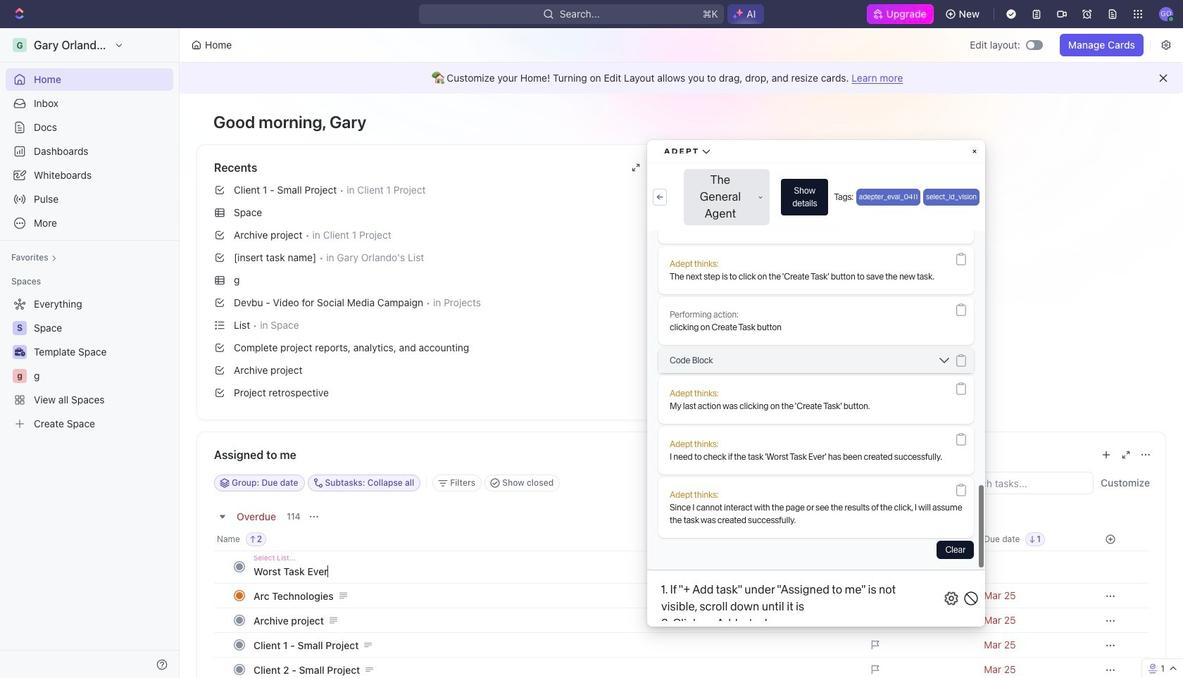 Task type: locate. For each thing, give the bounding box(es) containing it.
Task name or type '/' for commands text field
[[254, 560, 665, 582]]

sidebar navigation
[[0, 28, 182, 678]]

alert
[[180, 63, 1183, 94]]

tree
[[6, 293, 173, 435]]

business time image
[[14, 348, 25, 356]]

g, , element
[[13, 369, 27, 383]]

gary orlando's workspace, , element
[[13, 38, 27, 52]]

Search tasks... text field
[[952, 473, 1093, 494]]



Task type: describe. For each thing, give the bounding box(es) containing it.
space, , element
[[13, 321, 27, 335]]

tree inside sidebar navigation
[[6, 293, 173, 435]]



Task type: vqa. For each thing, say whether or not it's contained in the screenshot.
alert
yes



